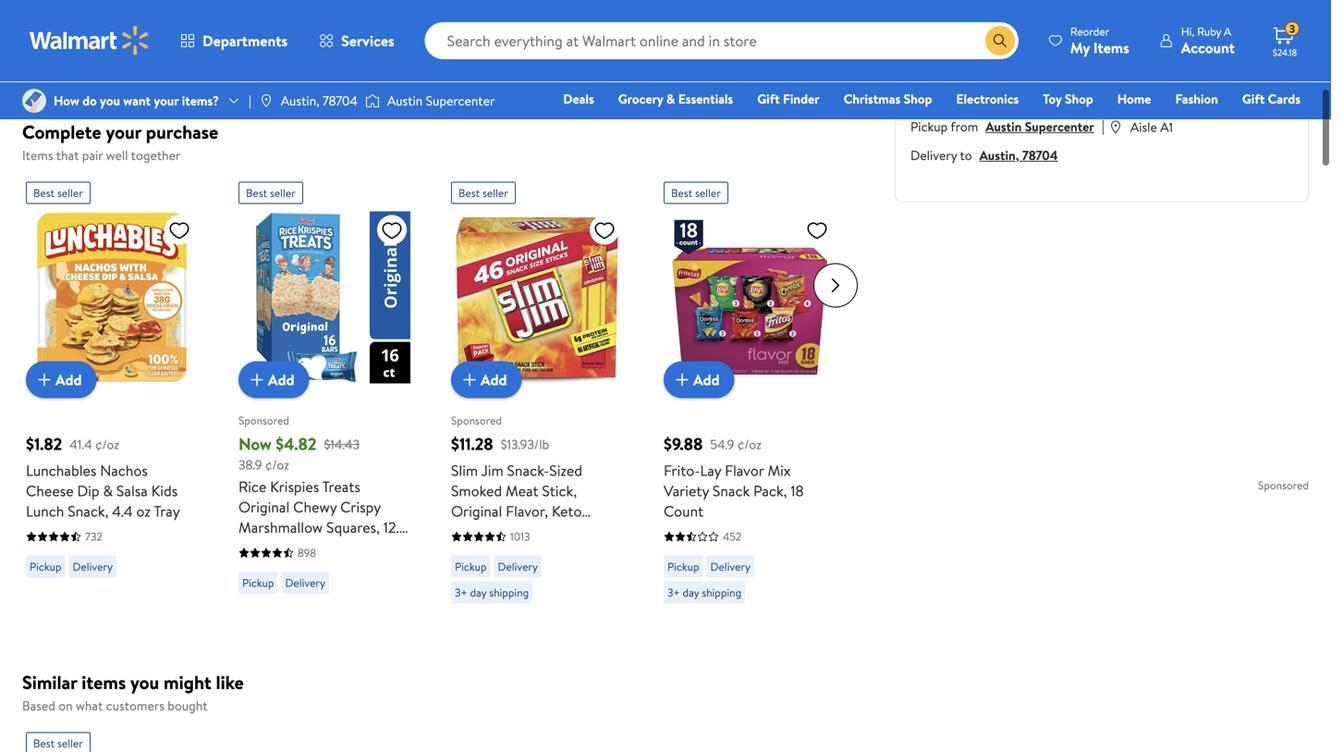Task type: describe. For each thing, give the bounding box(es) containing it.
add to cart image for $11.28
[[459, 369, 481, 391]]

services button
[[303, 18, 410, 63]]

lay
[[701, 460, 722, 481]]

toy
[[1044, 90, 1062, 108]]

jim
[[481, 460, 504, 481]]

best seller for product group containing $11.28
[[459, 185, 509, 201]]

$14.43
[[324, 435, 360, 453]]

kids
[[151, 481, 178, 501]]

$4.82
[[276, 432, 317, 456]]

add to favorites list, rice krispies treats original chewy crispy marshmallow squares, 12.4 oz, 16 count image
[[381, 219, 403, 242]]

original inside sponsored $11.28 $13.93/lb slim jim snack-sized smoked meat stick, original flavor, keto friendly snack stick, 0.28 oz, 46 count
[[451, 501, 503, 521]]

you for how do you want your item?
[[971, 143, 997, 166]]

intent image for pickup image
[[1088, 186, 1117, 216]]

seller for product group containing $9.88
[[696, 185, 721, 201]]

shop for toy shop
[[1066, 90, 1094, 108]]

add to cart
[[970, 20, 1043, 40]]

gift finder link
[[749, 89, 828, 109]]

how for how do you want your item?
[[911, 143, 944, 166]]

grocery & essentials link
[[610, 89, 742, 109]]

search icon image
[[993, 33, 1008, 48]]

do for how do you want your items?
[[82, 92, 97, 110]]

next slide for complete your purchase list image
[[814, 263, 858, 308]]

product group containing now $4.82
[[239, 174, 411, 627]]

departments button
[[165, 18, 303, 63]]

deals
[[564, 90, 595, 108]]

gift cards registry
[[1088, 90, 1301, 134]]

count inside sponsored $11.28 $13.93/lb slim jim snack-sized smoked meat stick, original flavor, keto friendly snack stick, 0.28 oz, 46 count
[[498, 542, 538, 562]]

christmas shop
[[844, 90, 933, 108]]

898
[[298, 545, 316, 561]]

pickup down variety
[[668, 559, 700, 574]]

grocery
[[619, 90, 664, 108]]

home
[[1118, 90, 1152, 108]]

finder
[[783, 90, 820, 108]]

austin,
[[281, 92, 320, 110]]

lunchables nachos cheese dip & salsa kids lunch snack, 4.4 oz tray image
[[26, 211, 198, 383]]

one debit link
[[1151, 115, 1231, 135]]

krispies
[[270, 476, 319, 497]]

add to favorites list, lunchables nachos cheese dip & salsa kids lunch snack, 4.4 oz tray image
[[168, 219, 191, 242]]

tray
[[154, 501, 180, 521]]

items inside complete your purchase items that pair well together
[[22, 146, 53, 164]]

delivery down 1013
[[498, 559, 538, 574]]

add to cart image for $1.82
[[33, 369, 55, 391]]

78704
[[323, 92, 358, 110]]

pack,
[[754, 481, 788, 501]]

product group containing $9.88
[[664, 174, 836, 627]]

delivery down 452
[[711, 559, 751, 574]]

$24.18
[[1274, 46, 1298, 59]]

you for similar items you might like based on what customers bought
[[130, 669, 159, 695]]

supercenter
[[426, 92, 495, 110]]

item?
[[1076, 143, 1117, 166]]

16
[[260, 537, 273, 558]]

treats
[[322, 476, 361, 497]]

1 shipping from the left
[[489, 585, 529, 600]]

reorder my items
[[1071, 24, 1130, 58]]

well
[[106, 146, 128, 164]]

count inside $9.88 54.9 ¢/oz frito-lay flavor mix variety snack pack, 18 count
[[664, 501, 704, 521]]

add button for rice krispies treats original chewy crispy marshmallow squares, 12.4 oz, 16 count image
[[239, 361, 309, 398]]

lunch
[[26, 501, 64, 521]]

lunchables
[[26, 460, 97, 481]]

you for how do you want your items?
[[100, 92, 120, 110]]

seller for product group containing $1.82
[[57, 185, 83, 201]]

frito-
[[664, 460, 701, 481]]

variety
[[664, 481, 710, 501]]

hi, ruby a account
[[1182, 24, 1236, 58]]

snack-
[[507, 460, 550, 481]]

1 3+ from the left
[[455, 585, 468, 600]]

 image for austin supercenter
[[365, 92, 380, 110]]

oz,
[[239, 537, 257, 558]]

add button for slim jim snack-sized smoked meat stick, original flavor, keto friendly snack stick, 0.28 oz, 46 count image
[[451, 361, 522, 398]]

how do you want your item?
[[911, 143, 1117, 166]]

Search search field
[[425, 22, 1019, 59]]

12.4
[[384, 517, 408, 537]]

pair
[[82, 146, 103, 164]]

chewy
[[293, 497, 337, 517]]

4.4
[[112, 501, 133, 521]]

cards
[[1269, 90, 1301, 108]]

best for rice krispies treats original chewy crispy marshmallow squares, 12.4 oz, 16 count image
[[246, 185, 267, 201]]

count inside sponsored now $4.82 $14.43 38.9 ¢/oz rice krispies treats original chewy crispy marshmallow squares, 12.4 oz, 16 count
[[277, 537, 317, 558]]

how for how do you want your items?
[[54, 92, 79, 110]]

squares,
[[327, 517, 380, 537]]

snack,
[[68, 501, 109, 521]]

up to sixty percent off deals. shop now. image
[[911, 83, 1294, 124]]

1013
[[511, 529, 530, 544]]

hi,
[[1182, 24, 1195, 39]]

friendly
[[451, 521, 503, 542]]

reorder
[[1071, 24, 1110, 39]]

best seller for product group containing $9.88
[[672, 185, 721, 201]]

product group containing $1.82
[[26, 174, 198, 627]]

similar items you might like based on what customers bought
[[22, 669, 244, 715]]

add to cart button
[[911, 12, 1103, 49]]

austin
[[388, 92, 423, 110]]

bought
[[168, 697, 208, 715]]

services
[[341, 31, 395, 51]]

$9.88
[[664, 432, 703, 456]]

add for slim jim snack-sized smoked meat stick, original flavor, keto friendly snack stick, 0.28 oz, 46 count image
[[481, 369, 507, 390]]

debit
[[1191, 116, 1222, 134]]

gift for cards
[[1243, 90, 1266, 108]]

2 shipping from the left
[[702, 585, 742, 600]]

3
[[1290, 21, 1296, 37]]

items
[[82, 669, 126, 695]]

salsa
[[116, 481, 148, 501]]

intent image for delivery image
[[1218, 186, 1247, 216]]

cart
[[1018, 20, 1043, 40]]

1 day from the left
[[470, 585, 487, 600]]

add for rice krispies treats original chewy crispy marshmallow squares, 12.4 oz, 16 count image
[[268, 369, 295, 390]]

slim
[[451, 460, 478, 481]]

add to favorites list, slim jim snack-sized smoked meat stick, original flavor, keto friendly snack stick, 0.28 oz, 46 count image
[[594, 219, 616, 242]]

to
[[1000, 20, 1014, 40]]

items inside "reorder my items"
[[1094, 37, 1130, 58]]

2 3+ day shipping from the left
[[668, 585, 742, 600]]

frito-lay flavor mix variety snack pack, 18 count image
[[664, 211, 836, 383]]

my
[[1071, 37, 1091, 58]]

walmart+ link
[[1238, 115, 1310, 135]]

best for the frito-lay flavor mix variety snack pack, 18 count image
[[672, 185, 693, 201]]

gift cards link
[[1235, 89, 1310, 109]]

mix
[[768, 460, 791, 481]]

like
[[216, 669, 244, 695]]

departments
[[203, 31, 288, 51]]

want for item?
[[1001, 143, 1036, 166]]

|
[[249, 92, 251, 110]]

46
[[477, 542, 494, 562]]

items?
[[182, 92, 219, 110]]

pickup down lunch
[[30, 559, 62, 574]]

pickup down 16
[[242, 575, 274, 591]]

complete your purchase items that pair well together
[[22, 119, 219, 164]]

¢/oz for $9.88
[[738, 435, 762, 453]]

18
[[791, 481, 804, 501]]

1 3+ day shipping from the left
[[455, 585, 529, 600]]

original inside sponsored now $4.82 $14.43 38.9 ¢/oz rice krispies treats original chewy crispy marshmallow squares, 12.4 oz, 16 count
[[239, 497, 290, 517]]



Task type: locate. For each thing, give the bounding box(es) containing it.
sponsored $11.28 $13.93/lb slim jim snack-sized smoked meat stick, original flavor, keto friendly snack stick, 0.28 oz, 46 count
[[451, 413, 613, 562]]

& inside $1.82 41.4 ¢/oz lunchables nachos cheese dip & salsa kids lunch snack, 4.4 oz tray
[[103, 481, 113, 501]]

0 vertical spatial &
[[667, 90, 676, 108]]

add button up now
[[239, 361, 309, 398]]

might
[[164, 669, 212, 695]]

do
[[82, 92, 97, 110], [948, 143, 967, 166]]

0 vertical spatial how
[[54, 92, 79, 110]]

keto
[[552, 501, 582, 521]]

2 horizontal spatial you
[[971, 143, 997, 166]]

add up $4.82 at the left bottom of page
[[268, 369, 295, 390]]

1 horizontal spatial &
[[667, 90, 676, 108]]

seller
[[57, 185, 83, 201], [270, 185, 296, 201], [483, 185, 509, 201], [696, 185, 721, 201], [57, 735, 83, 751]]

add for lunchables nachos cheese dip & salsa kids lunch snack, 4.4 oz tray 'image'
[[55, 369, 82, 390]]

add to cart image for $9.88
[[672, 369, 694, 391]]

1 horizontal spatial add to cart image
[[459, 369, 481, 391]]

4 add button from the left
[[664, 361, 735, 398]]

1 vertical spatial want
[[1001, 143, 1036, 166]]

 image
[[365, 92, 380, 110], [259, 93, 274, 108]]

$1.82
[[26, 432, 62, 456]]

best seller
[[33, 185, 83, 201], [246, 185, 296, 201], [459, 185, 509, 201], [672, 185, 721, 201], [33, 735, 83, 751]]

what
[[76, 697, 103, 715]]

add inside button
[[970, 20, 997, 40]]

slim jim snack-sized smoked meat stick, original flavor, keto friendly snack stick, 0.28 oz, 46 count image
[[451, 211, 623, 383]]

0 vertical spatial snack
[[713, 481, 750, 501]]

best seller for product group containing now $4.82
[[246, 185, 296, 201]]

gift left cards
[[1243, 90, 1266, 108]]

2 product group from the left
[[239, 174, 411, 627]]

2 horizontal spatial count
[[664, 501, 704, 521]]

christmas shop link
[[836, 89, 941, 109]]

1 horizontal spatial sponsored
[[451, 413, 502, 428]]

0 horizontal spatial ¢/oz
[[95, 435, 119, 453]]

add for the frito-lay flavor mix variety snack pack, 18 count image
[[694, 369, 720, 390]]

want down electronics
[[1001, 143, 1036, 166]]

1 horizontal spatial add to cart image
[[672, 369, 694, 391]]

sized
[[550, 460, 583, 481]]

0 horizontal spatial day
[[470, 585, 487, 600]]

nachos
[[100, 460, 148, 481]]

1 horizontal spatial your
[[154, 92, 179, 110]]

shipping
[[489, 585, 529, 600], [702, 585, 742, 600]]

1 horizontal spatial how
[[911, 143, 944, 166]]

one debit
[[1160, 116, 1222, 134]]

shipping down 452
[[702, 585, 742, 600]]

pickup
[[30, 559, 62, 574], [455, 559, 487, 574], [668, 559, 700, 574], [242, 575, 274, 591]]

electronics
[[957, 90, 1020, 108]]

1 horizontal spatial snack
[[713, 481, 750, 501]]

4 product group from the left
[[664, 174, 836, 627]]

add to cart image up $1.82
[[33, 369, 55, 391]]

want up complete your purchase items that pair well together
[[123, 92, 151, 110]]

delivery down 898
[[285, 575, 326, 591]]

shop for christmas shop
[[904, 90, 933, 108]]

essentials
[[679, 90, 734, 108]]

452
[[723, 529, 742, 544]]

¢/oz up flavor
[[738, 435, 762, 453]]

0 horizontal spatial  image
[[259, 93, 274, 108]]

0 horizontal spatial sponsored
[[239, 413, 289, 428]]

add to cart image up $11.28
[[459, 369, 481, 391]]

1 horizontal spatial 3+
[[668, 585, 680, 600]]

christmas
[[844, 90, 901, 108]]

& right dip
[[103, 481, 113, 501]]

0 vertical spatial want
[[123, 92, 151, 110]]

gift
[[758, 90, 780, 108], [1243, 90, 1266, 108]]

1 vertical spatial items
[[22, 146, 53, 164]]

1 vertical spatial stick,
[[547, 521, 582, 542]]

$9.88 54.9 ¢/oz frito-lay flavor mix variety snack pack, 18 count
[[664, 432, 804, 521]]

sponsored for now
[[239, 413, 289, 428]]

oz,
[[451, 542, 473, 562]]

account
[[1182, 37, 1236, 58]]

$13.93/lb
[[501, 435, 550, 453]]

3 add button from the left
[[451, 361, 522, 398]]

1 horizontal spatial gift
[[1243, 90, 1266, 108]]

gift inside the gift cards registry
[[1243, 90, 1266, 108]]

1 horizontal spatial you
[[130, 669, 159, 695]]

together
[[131, 146, 181, 164]]

sponsored
[[239, 413, 289, 428], [451, 413, 502, 428]]

intent image for shipping image
[[958, 186, 987, 216]]

you inside similar items you might like based on what customers bought
[[130, 669, 159, 695]]

add up $11.28
[[481, 369, 507, 390]]

you
[[100, 92, 120, 110], [971, 143, 997, 166], [130, 669, 159, 695]]

1 horizontal spatial  image
[[365, 92, 380, 110]]

snack inside $9.88 54.9 ¢/oz frito-lay flavor mix variety snack pack, 18 count
[[713, 481, 750, 501]]

0 horizontal spatial count
[[277, 537, 317, 558]]

shipping down the "46"
[[489, 585, 529, 600]]

based
[[22, 697, 55, 715]]

0 horizontal spatial shop
[[904, 90, 933, 108]]

your left item?
[[1040, 143, 1072, 166]]

¢/oz inside $9.88 54.9 ¢/oz frito-lay flavor mix variety snack pack, 18 count
[[738, 435, 762, 453]]

toy shop
[[1044, 90, 1094, 108]]

oz
[[136, 501, 151, 521]]

0 horizontal spatial 3+
[[455, 585, 468, 600]]

0 vertical spatial items
[[1094, 37, 1130, 58]]

1 shop from the left
[[904, 90, 933, 108]]

0 horizontal spatial &
[[103, 481, 113, 501]]

1 horizontal spatial shipping
[[702, 585, 742, 600]]

you up customers at the left
[[130, 669, 159, 695]]

smoked
[[451, 481, 502, 501]]

0 vertical spatial you
[[100, 92, 120, 110]]

0 horizontal spatial want
[[123, 92, 151, 110]]

shop inside toy shop link
[[1066, 90, 1094, 108]]

count right the "46"
[[498, 542, 538, 562]]

¢/oz for $1.82
[[95, 435, 119, 453]]

items left that
[[22, 146, 53, 164]]

¢/oz inside sponsored now $4.82 $14.43 38.9 ¢/oz rice krispies treats original chewy crispy marshmallow squares, 12.4 oz, 16 count
[[265, 456, 289, 474]]

flavor,
[[506, 501, 549, 521]]

stick, right meat
[[542, 481, 577, 501]]

add button up $9.88
[[664, 361, 735, 398]]

1 horizontal spatial day
[[683, 585, 700, 600]]

items right my on the right of the page
[[1094, 37, 1130, 58]]

&
[[667, 90, 676, 108], [103, 481, 113, 501]]

1 gift from the left
[[758, 90, 780, 108]]

sponsored up now
[[239, 413, 289, 428]]

walmart image
[[30, 26, 150, 55]]

1 horizontal spatial shop
[[1066, 90, 1094, 108]]

shop right toy
[[1066, 90, 1094, 108]]

3+ day shipping down the "46"
[[455, 585, 529, 600]]

purchase
[[146, 119, 219, 145]]

add to cart image up $9.88
[[672, 369, 694, 391]]

0.28
[[585, 521, 613, 542]]

gift for finder
[[758, 90, 780, 108]]

41.4
[[70, 435, 92, 453]]

stick, left 0.28
[[547, 521, 582, 542]]

add to favorites list, frito-lay flavor mix variety snack pack, 18 count image
[[807, 219, 829, 242]]

stick,
[[542, 481, 577, 501], [547, 521, 582, 542]]

items
[[1094, 37, 1130, 58], [22, 146, 53, 164]]

snack
[[713, 481, 750, 501], [506, 521, 544, 542]]

a
[[1225, 24, 1232, 39]]

sponsored up $11.28
[[451, 413, 502, 428]]

electronics link
[[948, 89, 1028, 109]]

how down the christmas shop link
[[911, 143, 944, 166]]

crispy
[[341, 497, 381, 517]]

add button for lunchables nachos cheese dip & salsa kids lunch snack, 4.4 oz tray 'image'
[[26, 361, 97, 398]]

snack left pack,
[[713, 481, 750, 501]]

pickup down friendly
[[455, 559, 487, 574]]

1 vertical spatial snack
[[506, 521, 544, 542]]

add to cart image
[[33, 369, 55, 391], [672, 369, 694, 391]]

best seller for product group containing $1.82
[[33, 185, 83, 201]]

add button
[[26, 361, 97, 398], [239, 361, 309, 398], [451, 361, 522, 398], [664, 361, 735, 398]]

3+ day shipping down 452
[[668, 585, 742, 600]]

1 product group from the left
[[26, 174, 198, 627]]

1 vertical spatial &
[[103, 481, 113, 501]]

0 horizontal spatial 3+ day shipping
[[455, 585, 529, 600]]

walmart+
[[1246, 116, 1301, 134]]

1 add to cart image from the left
[[33, 369, 55, 391]]

0 horizontal spatial items
[[22, 146, 53, 164]]

count right 16
[[277, 537, 317, 558]]

0 horizontal spatial add to cart image
[[246, 369, 268, 391]]

1 horizontal spatial ¢/oz
[[265, 456, 289, 474]]

you up 'intent image for shipping'
[[971, 143, 997, 166]]

austin supercenter
[[388, 92, 495, 110]]

 image right 78704
[[365, 92, 380, 110]]

¢/oz
[[95, 435, 119, 453], [738, 435, 762, 453], [265, 456, 289, 474]]

your for how do you want your item?
[[1040, 143, 1072, 166]]

you up complete your purchase items that pair well together
[[100, 92, 120, 110]]

your left items? on the top left
[[154, 92, 179, 110]]

dip
[[77, 481, 100, 501]]

732
[[85, 529, 103, 544]]

2 add button from the left
[[239, 361, 309, 398]]

2 day from the left
[[683, 585, 700, 600]]

rice krispies treats original chewy crispy marshmallow squares, 12.4 oz, 16 count image
[[239, 211, 411, 383]]

how up complete on the left of page
[[54, 92, 79, 110]]

product group containing $11.28
[[451, 174, 623, 627]]

add to cart image up now
[[246, 369, 268, 391]]

your up well
[[106, 119, 142, 145]]

meat
[[506, 481, 539, 501]]

deals link
[[555, 89, 603, 109]]

0 horizontal spatial do
[[82, 92, 97, 110]]

2 sponsored from the left
[[451, 413, 502, 428]]

1 add button from the left
[[26, 361, 97, 398]]

54.9
[[711, 435, 735, 453]]

3+
[[455, 585, 468, 600], [668, 585, 680, 600]]

1 horizontal spatial do
[[948, 143, 967, 166]]

seller for product group containing $11.28
[[483, 185, 509, 201]]

shop
[[904, 90, 933, 108], [1066, 90, 1094, 108]]

do up 'intent image for shipping'
[[948, 143, 967, 166]]

seller for product group containing now $4.82
[[270, 185, 296, 201]]

want
[[123, 92, 151, 110], [1001, 143, 1036, 166]]

snack down meat
[[506, 521, 544, 542]]

count down frito-
[[664, 501, 704, 521]]

sponsored now $4.82 $14.43 38.9 ¢/oz rice krispies treats original chewy crispy marshmallow squares, 12.4 oz, 16 count
[[239, 413, 408, 558]]

0 horizontal spatial shipping
[[489, 585, 529, 600]]

1 add to cart image from the left
[[246, 369, 268, 391]]

0 horizontal spatial you
[[100, 92, 120, 110]]

2 horizontal spatial ¢/oz
[[738, 435, 762, 453]]

1 vertical spatial how
[[911, 143, 944, 166]]

0 horizontal spatial how
[[54, 92, 79, 110]]

original up 16
[[239, 497, 290, 517]]

 image
[[22, 89, 46, 113]]

 image for austin, 78704
[[259, 93, 274, 108]]

want for items?
[[123, 92, 151, 110]]

0 horizontal spatial add to cart image
[[33, 369, 55, 391]]

¢/oz right 41.4
[[95, 435, 119, 453]]

add to cart image
[[246, 369, 268, 391], [459, 369, 481, 391]]

add to cart image for now
[[246, 369, 268, 391]]

add button for the frito-lay flavor mix variety snack pack, 18 count image
[[664, 361, 735, 398]]

original up the "46"
[[451, 501, 503, 521]]

2 horizontal spatial your
[[1040, 143, 1072, 166]]

flavor
[[725, 460, 765, 481]]

delivery
[[73, 559, 113, 574], [498, 559, 538, 574], [711, 559, 751, 574], [285, 575, 326, 591]]

sponsored for $11.28
[[451, 413, 502, 428]]

sponsored inside sponsored now $4.82 $14.43 38.9 ¢/oz rice krispies treats original chewy crispy marshmallow squares, 12.4 oz, 16 count
[[239, 413, 289, 428]]

toy shop link
[[1035, 89, 1102, 109]]

fashion link
[[1168, 89, 1227, 109]]

2 gift from the left
[[1243, 90, 1266, 108]]

registry link
[[1080, 115, 1144, 135]]

one
[[1160, 116, 1187, 134]]

sponsored inside sponsored $11.28 $13.93/lb slim jim snack-sized smoked meat stick, original flavor, keto friendly snack stick, 0.28 oz, 46 count
[[451, 413, 502, 428]]

0 horizontal spatial gift
[[758, 90, 780, 108]]

add left the to
[[970, 20, 997, 40]]

2 vertical spatial you
[[130, 669, 159, 695]]

delivery down 732
[[73, 559, 113, 574]]

similar
[[22, 669, 77, 695]]

shop right the "christmas"
[[904, 90, 933, 108]]

0 vertical spatial do
[[82, 92, 97, 110]]

do for how do you want your item?
[[948, 143, 967, 166]]

on
[[59, 697, 73, 715]]

add button up $1.82
[[26, 361, 97, 398]]

0 vertical spatial stick,
[[542, 481, 577, 501]]

2 3+ from the left
[[668, 585, 680, 600]]

1 horizontal spatial count
[[498, 542, 538, 562]]

1 horizontal spatial 3+ day shipping
[[668, 585, 742, 600]]

gift inside gift finder link
[[758, 90, 780, 108]]

snack inside sponsored $11.28 $13.93/lb slim jim snack-sized smoked meat stick, original flavor, keto friendly snack stick, 0.28 oz, 46 count
[[506, 521, 544, 542]]

your inside complete your purchase items that pair well together
[[106, 119, 142, 145]]

customers
[[106, 697, 165, 715]]

add up 41.4
[[55, 369, 82, 390]]

1 horizontal spatial want
[[1001, 143, 1036, 166]]

0 horizontal spatial snack
[[506, 521, 544, 542]]

0 horizontal spatial your
[[106, 119, 142, 145]]

& right grocery
[[667, 90, 676, 108]]

¢/oz inside $1.82 41.4 ¢/oz lunchables nachos cheese dip & salsa kids lunch snack, 4.4 oz tray
[[95, 435, 119, 453]]

gift left the finder on the top right of the page
[[758, 90, 780, 108]]

best for lunchables nachos cheese dip & salsa kids lunch snack, 4.4 oz tray 'image'
[[33, 185, 55, 201]]

1 vertical spatial you
[[971, 143, 997, 166]]

rice
[[239, 476, 267, 497]]

1 sponsored from the left
[[239, 413, 289, 428]]

add up 54.9
[[694, 369, 720, 390]]

2 shop from the left
[[1066, 90, 1094, 108]]

$11.28
[[451, 432, 494, 456]]

2 add to cart image from the left
[[672, 369, 694, 391]]

1 horizontal spatial items
[[1094, 37, 1130, 58]]

1 horizontal spatial original
[[451, 501, 503, 521]]

Walmart Site-Wide search field
[[425, 22, 1019, 59]]

ruby
[[1198, 24, 1222, 39]]

1 vertical spatial do
[[948, 143, 967, 166]]

best for slim jim snack-sized smoked meat stick, original flavor, keto friendly snack stick, 0.28 oz, 46 count image
[[459, 185, 480, 201]]

that
[[56, 146, 79, 164]]

shop inside the christmas shop link
[[904, 90, 933, 108]]

product group
[[26, 174, 198, 627], [239, 174, 411, 627], [451, 174, 623, 627], [664, 174, 836, 627]]

3 product group from the left
[[451, 174, 623, 627]]

your for how do you want your items?
[[154, 92, 179, 110]]

add
[[970, 20, 997, 40], [55, 369, 82, 390], [268, 369, 295, 390], [481, 369, 507, 390], [694, 369, 720, 390]]

do up complete on the left of page
[[82, 92, 97, 110]]

how do you want your items?
[[54, 92, 219, 110]]

0 horizontal spatial original
[[239, 497, 290, 517]]

2 add to cart image from the left
[[459, 369, 481, 391]]

add button up $11.28
[[451, 361, 522, 398]]

¢/oz right 38.9
[[265, 456, 289, 474]]

 image right '|'
[[259, 93, 274, 108]]



Task type: vqa. For each thing, say whether or not it's contained in the screenshot.
Toy Shop
yes



